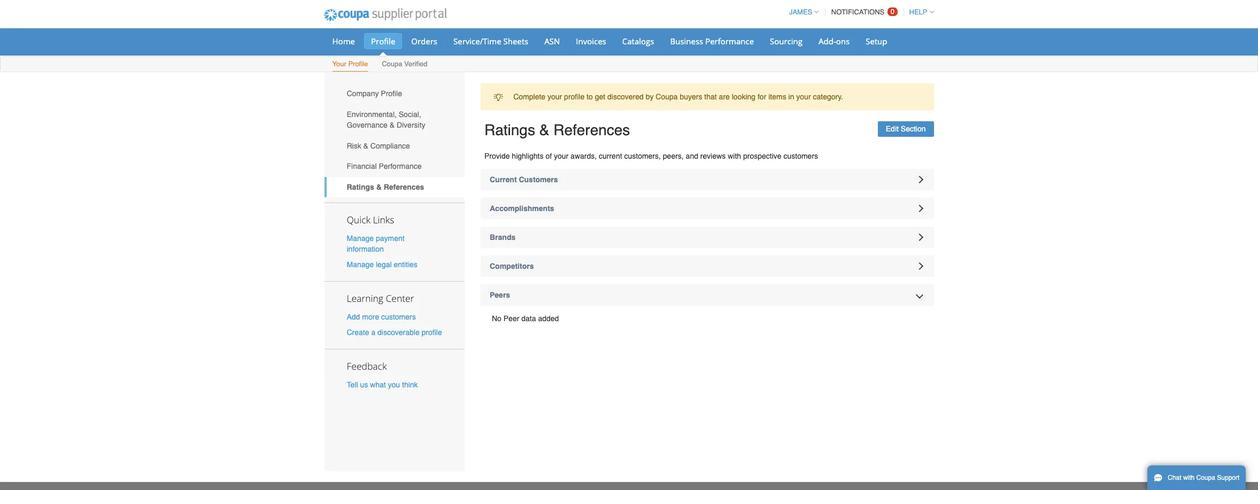 Task type: locate. For each thing, give the bounding box(es) containing it.
0 horizontal spatial references
[[384, 183, 424, 191]]

support
[[1217, 474, 1240, 482]]

profile for company profile
[[381, 89, 402, 98]]

& left diversity
[[390, 121, 395, 129]]

business performance link
[[663, 33, 761, 49]]

1 horizontal spatial coupa
[[656, 93, 678, 101]]

0 horizontal spatial profile
[[422, 328, 442, 337]]

customers up discoverable
[[381, 313, 416, 321]]

performance right business
[[705, 36, 754, 47]]

profile left 'to'
[[564, 93, 585, 101]]

ratings up provide
[[484, 122, 535, 139]]

by
[[646, 93, 654, 101]]

0
[[891, 7, 895, 16]]

profile right discoverable
[[422, 328, 442, 337]]

manage for manage legal entities
[[347, 260, 374, 269]]

add-
[[819, 36, 836, 47]]

profile right your
[[348, 60, 368, 68]]

reviews
[[700, 152, 726, 160]]

entities
[[394, 260, 417, 269]]

your profile link
[[332, 58, 369, 72]]

0 vertical spatial profile
[[371, 36, 395, 47]]

competitors heading
[[481, 256, 934, 277]]

navigation
[[784, 2, 934, 22]]

1 vertical spatial profile
[[348, 60, 368, 68]]

coupa inside button
[[1196, 474, 1215, 482]]

1 horizontal spatial with
[[1183, 474, 1195, 482]]

help link
[[904, 8, 934, 16]]

home
[[332, 36, 355, 47]]

ratings & references up the of
[[484, 122, 630, 139]]

with right reviews
[[728, 152, 741, 160]]

section
[[901, 125, 926, 133]]

2 horizontal spatial coupa
[[1196, 474, 1215, 482]]

manage inside 'manage payment information'
[[347, 234, 374, 243]]

customers,
[[624, 152, 661, 160]]

coupa left the verified in the top left of the page
[[382, 60, 402, 68]]

prospective
[[743, 152, 781, 160]]

& up the of
[[539, 122, 549, 139]]

competitors
[[490, 262, 534, 271]]

references down financial performance link
[[384, 183, 424, 191]]

create a discoverable profile
[[347, 328, 442, 337]]

2 manage from the top
[[347, 260, 374, 269]]

2 vertical spatial profile
[[381, 89, 402, 98]]

brands button
[[481, 227, 934, 248]]

sheets
[[503, 36, 528, 47]]

learning
[[347, 292, 383, 305]]

1 vertical spatial ratings & references
[[347, 183, 424, 191]]

1 vertical spatial references
[[384, 183, 424, 191]]

discoverable
[[378, 328, 420, 337]]

your right complete
[[548, 93, 562, 101]]

accomplishments
[[490, 204, 554, 213]]

information
[[347, 245, 384, 253]]

profile for your profile
[[348, 60, 368, 68]]

references
[[553, 122, 630, 139], [384, 183, 424, 191]]

catalogs
[[622, 36, 654, 47]]

your
[[548, 93, 562, 101], [796, 93, 811, 101], [554, 152, 568, 160]]

peers,
[[663, 152, 684, 160]]

performance inside the business performance link
[[705, 36, 754, 47]]

& down financial performance
[[376, 183, 382, 191]]

performance inside financial performance link
[[379, 162, 422, 171]]

chat with coupa support button
[[1147, 466, 1246, 490]]

help
[[909, 8, 927, 16]]

ratings down financial
[[347, 183, 374, 191]]

1 horizontal spatial ratings & references
[[484, 122, 630, 139]]

0 horizontal spatial coupa
[[382, 60, 402, 68]]

current customers heading
[[481, 169, 934, 190]]

1 vertical spatial customers
[[381, 313, 416, 321]]

references up awards,
[[553, 122, 630, 139]]

your profile
[[332, 60, 368, 68]]

add more customers link
[[347, 313, 416, 321]]

0 vertical spatial performance
[[705, 36, 754, 47]]

invoices link
[[569, 33, 613, 49]]

setup
[[866, 36, 887, 47]]

in
[[788, 93, 794, 101]]

1 horizontal spatial customers
[[784, 152, 818, 160]]

coupa left support
[[1196, 474, 1215, 482]]

invoices
[[576, 36, 606, 47]]

&
[[390, 121, 395, 129], [539, 122, 549, 139], [363, 142, 368, 150], [376, 183, 382, 191]]

performance
[[705, 36, 754, 47], [379, 162, 422, 171]]

profile up environmental, social, governance & diversity link
[[381, 89, 402, 98]]

are
[[719, 93, 730, 101]]

provide highlights of your awards, current customers, peers, and reviews with prospective customers
[[484, 152, 818, 160]]

manage down information
[[347, 260, 374, 269]]

customers right prospective
[[784, 152, 818, 160]]

1 vertical spatial with
[[1183, 474, 1195, 482]]

james link
[[784, 8, 819, 16]]

home link
[[325, 33, 362, 49]]

risk & compliance link
[[324, 135, 465, 156]]

profile down coupa supplier portal image
[[371, 36, 395, 47]]

peer
[[504, 314, 519, 323]]

ratings
[[484, 122, 535, 139], [347, 183, 374, 191]]

1 horizontal spatial profile
[[564, 93, 585, 101]]

& inside environmental, social, governance & diversity
[[390, 121, 395, 129]]

profile
[[564, 93, 585, 101], [422, 328, 442, 337]]

business
[[670, 36, 703, 47]]

you
[[388, 381, 400, 389]]

current
[[490, 175, 517, 184]]

environmental, social, governance & diversity link
[[324, 104, 465, 135]]

manage for manage payment information
[[347, 234, 374, 243]]

with
[[728, 152, 741, 160], [1183, 474, 1195, 482]]

ons
[[836, 36, 850, 47]]

manage legal entities
[[347, 260, 417, 269]]

1 horizontal spatial performance
[[705, 36, 754, 47]]

0 vertical spatial profile
[[564, 93, 585, 101]]

looking
[[732, 93, 756, 101]]

asn
[[544, 36, 560, 47]]

your right in
[[796, 93, 811, 101]]

orders link
[[404, 33, 444, 49]]

coupa right by
[[656, 93, 678, 101]]

0 horizontal spatial with
[[728, 152, 741, 160]]

awards,
[[571, 152, 597, 160]]

0 vertical spatial manage
[[347, 234, 374, 243]]

performance down risk & compliance link
[[379, 162, 422, 171]]

peers button
[[481, 284, 934, 306]]

buyers
[[680, 93, 702, 101]]

manage payment information link
[[347, 234, 405, 253]]

business performance
[[670, 36, 754, 47]]

1 vertical spatial performance
[[379, 162, 422, 171]]

1 horizontal spatial ratings
[[484, 122, 535, 139]]

payment
[[376, 234, 405, 243]]

diversity
[[397, 121, 425, 129]]

with right chat
[[1183, 474, 1195, 482]]

0 vertical spatial ratings
[[484, 122, 535, 139]]

no peer data added
[[492, 314, 559, 323]]

ratings & references down financial performance
[[347, 183, 424, 191]]

1 vertical spatial coupa
[[656, 93, 678, 101]]

1 vertical spatial ratings
[[347, 183, 374, 191]]

1 manage from the top
[[347, 234, 374, 243]]

add
[[347, 313, 360, 321]]

2 vertical spatial coupa
[[1196, 474, 1215, 482]]

what
[[370, 381, 386, 389]]

legal
[[376, 260, 392, 269]]

data
[[521, 314, 536, 323]]

0 horizontal spatial performance
[[379, 162, 422, 171]]

discovered
[[607, 93, 644, 101]]

create
[[347, 328, 369, 337]]

1 vertical spatial profile
[[422, 328, 442, 337]]

quick links
[[347, 213, 394, 226]]

provide
[[484, 152, 510, 160]]

1 vertical spatial manage
[[347, 260, 374, 269]]

1 horizontal spatial references
[[553, 122, 630, 139]]

manage up information
[[347, 234, 374, 243]]

0 vertical spatial with
[[728, 152, 741, 160]]



Task type: vqa. For each thing, say whether or not it's contained in the screenshot.
left Performance
yes



Task type: describe. For each thing, give the bounding box(es) containing it.
orders
[[411, 36, 437, 47]]

manage payment information
[[347, 234, 405, 253]]

notifications 0
[[831, 7, 895, 16]]

0 vertical spatial customers
[[784, 152, 818, 160]]

highlights
[[512, 152, 544, 160]]

add more customers
[[347, 313, 416, 321]]

sourcing link
[[763, 33, 810, 49]]

financial
[[347, 162, 377, 171]]

that
[[704, 93, 717, 101]]

tell
[[347, 381, 358, 389]]

learning center
[[347, 292, 414, 305]]

us
[[360, 381, 368, 389]]

current
[[599, 152, 622, 160]]

james
[[789, 8, 812, 16]]

0 horizontal spatial ratings & references
[[347, 183, 424, 191]]

environmental, social, governance & diversity
[[347, 110, 425, 129]]

risk & compliance
[[347, 142, 410, 150]]

coupa inside alert
[[656, 93, 678, 101]]

and
[[686, 152, 698, 160]]

& right risk
[[363, 142, 368, 150]]

asn link
[[537, 33, 567, 49]]

category.
[[813, 93, 843, 101]]

items
[[768, 93, 786, 101]]

performance for financial performance
[[379, 162, 422, 171]]

complete your profile to get discovered by coupa buyers that are looking for items in your category. alert
[[481, 83, 934, 110]]

a
[[371, 328, 375, 337]]

financial performance
[[347, 162, 422, 171]]

verified
[[404, 60, 427, 68]]

edit section
[[886, 125, 926, 133]]

profile link
[[364, 33, 402, 49]]

navigation containing notifications 0
[[784, 2, 934, 22]]

0 vertical spatial coupa
[[382, 60, 402, 68]]

add-ons
[[819, 36, 850, 47]]

create a discoverable profile link
[[347, 328, 442, 337]]

service/time sheets link
[[446, 33, 535, 49]]

chat with coupa support
[[1168, 474, 1240, 482]]

add-ons link
[[812, 33, 857, 49]]

get
[[595, 93, 605, 101]]

edit
[[886, 125, 899, 133]]

service/time sheets
[[453, 36, 528, 47]]

compliance
[[370, 142, 410, 150]]

with inside button
[[1183, 474, 1195, 482]]

risk
[[347, 142, 361, 150]]

company
[[347, 89, 379, 98]]

of
[[546, 152, 552, 160]]

sourcing
[[770, 36, 803, 47]]

complete your profile to get discovered by coupa buyers that are looking for items in your category.
[[513, 93, 843, 101]]

performance for business performance
[[705, 36, 754, 47]]

current customers button
[[481, 169, 934, 190]]

links
[[373, 213, 394, 226]]

complete
[[513, 93, 545, 101]]

feedback
[[347, 360, 387, 373]]

peers heading
[[481, 284, 934, 306]]

company profile link
[[324, 83, 465, 104]]

company profile
[[347, 89, 402, 98]]

think
[[402, 381, 418, 389]]

tell us what you think button
[[347, 380, 418, 390]]

0 vertical spatial references
[[553, 122, 630, 139]]

coupa supplier portal image
[[316, 2, 454, 28]]

coupa verified link
[[381, 58, 428, 72]]

customers
[[519, 175, 558, 184]]

social,
[[399, 110, 421, 119]]

setup link
[[859, 33, 894, 49]]

coupa verified
[[382, 60, 427, 68]]

brands heading
[[481, 227, 934, 248]]

accomplishments heading
[[481, 198, 934, 219]]

0 horizontal spatial ratings
[[347, 183, 374, 191]]

more
[[362, 313, 379, 321]]

brands
[[490, 233, 516, 242]]

manage legal entities link
[[347, 260, 417, 269]]

governance
[[347, 121, 388, 129]]

0 vertical spatial ratings & references
[[484, 122, 630, 139]]

for
[[758, 93, 766, 101]]

peers
[[490, 291, 510, 299]]

no
[[492, 314, 501, 323]]

0 horizontal spatial customers
[[381, 313, 416, 321]]

added
[[538, 314, 559, 323]]

notifications
[[831, 8, 885, 16]]

your
[[332, 60, 346, 68]]

accomplishments button
[[481, 198, 934, 219]]

profile inside alert
[[564, 93, 585, 101]]

financial performance link
[[324, 156, 465, 177]]

service/time
[[453, 36, 501, 47]]

your right the of
[[554, 152, 568, 160]]

competitors button
[[481, 256, 934, 277]]



